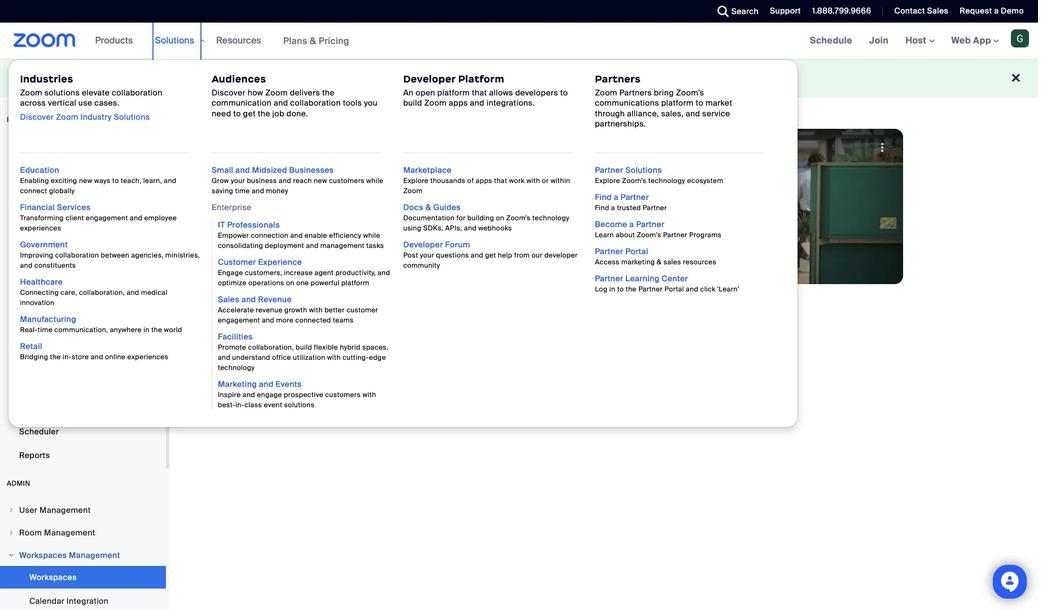 Task type: describe. For each thing, give the bounding box(es) containing it.
collaboration, inside healthcare connecting care, collaboration, and medical innovation
[[79, 288, 125, 297]]

government improving collaboration between agencies, ministries, and constituents
[[20, 239, 200, 270]]

zoom down vertical
[[56, 112, 78, 122]]

about
[[616, 230, 635, 239]]

support
[[770, 6, 801, 16]]

or
[[542, 176, 549, 185]]

best-
[[218, 400, 236, 410]]

ecosystem
[[688, 176, 724, 185]]

it
[[218, 220, 225, 230]]

to inside reserve ahead and maximize your productivity with zoom's workspace reservation! get virtual access to your ideal physical workspace and stay ahead of the game.
[[263, 166, 271, 176]]

efficiency
[[329, 231, 362, 240]]

request
[[960, 6, 993, 16]]

with inside facilities promote collaboration, build flexible hybrid spaces, and understand office utilization with cutting-edge technology
[[327, 353, 341, 362]]

education
[[20, 165, 59, 175]]

& for docs
[[426, 202, 431, 212]]

and inside partner learning center log in to the partner portal and click 'learn'
[[686, 285, 699, 294]]

devices
[[55, 284, 86, 294]]

money
[[266, 186, 289, 195]]

trusted
[[617, 203, 641, 212]]

developers
[[516, 88, 559, 98]]

sales and revenue link
[[218, 294, 292, 304]]

build inside facilities promote collaboration, build flexible hybrid spaces, and understand office utilization with cutting-edge technology
[[296, 343, 312, 352]]

facilities promote collaboration, build flexible hybrid spaces, and understand office utilization with cutting-edge technology
[[218, 332, 389, 372]]

zoom's inside the "docs & guides documentation for building on zoom's technology using sdks, apis, and webhooks"
[[506, 214, 531, 223]]

our
[[532, 251, 543, 260]]

marketing and events inspire and engage prospective customers with best-in-class event solutions
[[218, 379, 376, 410]]

integration
[[67, 596, 109, 606]]

schedule link
[[802, 23, 861, 59]]

of inside "marketplace explore thousands of apps that work with or within zoom"
[[468, 176, 474, 185]]

admin
[[7, 479, 30, 488]]

an
[[404, 88, 414, 98]]

1 vertical spatial contact sales
[[251, 219, 306, 229]]

meet zoom ai companion, your new ai assistant! upgrade to zoom one pro and get access to ai companion at no additional cost.
[[14, 73, 519, 83]]

in- inside 'marketing and events inspire and engage prospective customers with best-in-class event solutions'
[[236, 400, 245, 410]]

build inside developer platform an open platform that allows developers to build zoom apps and integrations.
[[404, 98, 422, 108]]

engagement inside sales and revenue accelerate revenue growth with better customer engagement and more connected teams
[[218, 316, 260, 325]]

zoom's
[[407, 154, 435, 164]]

user management menu item
[[0, 499, 166, 521]]

right image for user
[[8, 507, 15, 513]]

and inside the "docs & guides documentation for building on zoom's technology using sdks, apis, and webhooks"
[[464, 224, 477, 233]]

and inside customer experience engage customers, increase agent productivity, and optimize operations on one powerful platform
[[378, 268, 390, 277]]

in- inside retail bridging the in-store and online experiences
[[63, 352, 72, 362]]

your inside meet zoom ai companion, footer
[[120, 73, 137, 83]]

and inside 'developer forum post your questions and get help from our developer community'
[[471, 251, 484, 260]]

healthcare link
[[20, 277, 63, 287]]

docs & guides documentation for building on zoom's technology using sdks, apis, and webhooks
[[404, 202, 570, 233]]

how
[[248, 88, 263, 98]]

2 find from the top
[[595, 203, 610, 212]]

understand
[[232, 353, 270, 362]]

apis,
[[446, 224, 462, 233]]

partner portal access marketing & sales resources
[[595, 246, 717, 267]]

partnerships.
[[595, 118, 646, 129]]

explore inside "marketplace explore thousands of apps that work with or within zoom"
[[404, 176, 429, 185]]

sales inside sales and revenue accelerate revenue growth with better customer engagement and more connected teams
[[218, 294, 239, 304]]

profile
[[19, 166, 44, 176]]

the inside retail bridging the in-store and online experiences
[[50, 352, 61, 362]]

to inside education enabling exciting new ways to teach, learn, and connect globally
[[112, 176, 119, 185]]

store
[[72, 352, 89, 362]]

banner containing industries
[[0, 23, 1039, 428]]

that for marketplace
[[494, 176, 508, 185]]

workspaces for workspaces management
[[19, 550, 67, 560]]

hybrid
[[340, 343, 361, 352]]

with inside 'marketing and events inspire and engage prospective customers with best-in-class event solutions'
[[363, 390, 376, 399]]

enterprise
[[212, 202, 252, 212]]

scheduler
[[19, 426, 59, 437]]

get inside 'developer forum post your questions and get help from our developer community'
[[485, 251, 496, 260]]

developer platform an open platform that allows developers to build zoom apps and integrations.
[[404, 73, 568, 108]]

customer experience engage customers, increase agent productivity, and optimize operations on one powerful platform
[[218, 257, 390, 288]]

and up money
[[279, 176, 291, 185]]

personal for personal devices
[[19, 284, 53, 294]]

to up you
[[370, 73, 378, 83]]

1 vertical spatial ahead
[[424, 166, 448, 176]]

businesses
[[289, 165, 334, 175]]

partner up sales
[[663, 230, 688, 239]]

building
[[468, 214, 494, 223]]

and up deployment
[[290, 231, 303, 240]]

on inside customer experience engage customers, increase agent productivity, and optimize operations on one powerful platform
[[286, 278, 295, 288]]

while inside small and midsized businesses grow your business and reach new customers while saving time and money
[[367, 176, 384, 185]]

tasks
[[367, 241, 384, 250]]

0 horizontal spatial ahead
[[241, 154, 265, 164]]

accelerate
[[218, 306, 254, 315]]

and right small
[[236, 165, 250, 175]]

portal inside partner learning center log in to the partner portal and click 'learn'
[[665, 285, 685, 294]]

zoom up how
[[251, 73, 274, 83]]

help
[[498, 251, 513, 260]]

0 vertical spatial contact sales
[[895, 6, 949, 16]]

the left job at the left top
[[258, 108, 270, 118]]

assistant!
[[167, 73, 204, 83]]

get inside meet zoom ai companion, footer
[[326, 73, 338, 83]]

solutions inside "dropdown button"
[[155, 34, 194, 46]]

engage
[[257, 390, 282, 399]]

and left stay
[[390, 166, 404, 176]]

0 vertical spatial partners
[[595, 73, 641, 85]]

a down find a partner link
[[611, 203, 616, 212]]

search button
[[709, 0, 762, 23]]

docs
[[404, 202, 424, 212]]

enterprise element
[[212, 219, 392, 410]]

developer for platform
[[404, 73, 456, 85]]

a for request
[[995, 6, 999, 16]]

event
[[264, 400, 282, 410]]

platform inside developer platform an open platform that allows developers to build zoom apps and integrations.
[[438, 88, 470, 98]]

solutions inside industries zoom solutions elevate collaboration across vertical use cases. discover zoom industry solutions
[[45, 88, 80, 98]]

1 horizontal spatial sales
[[284, 219, 306, 229]]

revenue
[[256, 306, 283, 315]]

and inside education enabling exciting new ways to teach, learn, and connect globally
[[164, 176, 177, 185]]

contacts
[[55, 260, 91, 271]]

one
[[297, 278, 309, 288]]

management for room management
[[44, 528, 95, 538]]

communication,
[[54, 325, 108, 334]]

access inside reserve ahead and maximize your productivity with zoom's workspace reservation! get virtual access to your ideal physical workspace and stay ahead of the game.
[[233, 166, 261, 176]]

workspaces for workspaces
[[29, 572, 77, 582]]

professionals
[[227, 220, 280, 230]]

and down enable
[[306, 241, 319, 250]]

log
[[595, 285, 608, 294]]

and inside financial services transforming client engagement and employee experiences
[[130, 214, 142, 223]]

collaboration inside audiences discover how zoom delivers the communication and collaboration tools you need to get the job done.
[[290, 98, 341, 108]]

zoom's inside partner solutions explore zoom's technology ecosystem
[[622, 176, 647, 185]]

meetings navigation
[[802, 23, 1039, 59]]

& inside partner portal access marketing & sales resources
[[657, 258, 662, 267]]

the right delivers
[[322, 88, 335, 98]]

anywhere
[[110, 325, 142, 334]]

to inside developer platform an open platform that allows developers to build zoom apps and integrations.
[[561, 88, 568, 98]]

that for developer
[[472, 88, 487, 98]]

and inside meet zoom ai companion, footer
[[309, 73, 324, 83]]

workspaces management menu item
[[0, 545, 166, 566]]

revenue
[[258, 294, 292, 304]]

a for find
[[614, 192, 619, 202]]

and up class
[[243, 390, 255, 399]]

zoom inside developer platform an open platform that allows developers to build zoom apps and integrations.
[[425, 98, 447, 108]]

and down revenue
[[262, 316, 275, 325]]

platform inside partners zoom partners bring zoom's communications platform to market through alliance, sales, and service partnerships.
[[662, 98, 694, 108]]

experiences for bridging
[[127, 352, 169, 362]]

zoom right meet
[[36, 73, 58, 83]]

midsized
[[252, 165, 287, 175]]

solutions inside industries zoom solutions elevate collaboration across vertical use cases. discover zoom industry solutions
[[114, 112, 150, 122]]

partner down trusted
[[637, 219, 665, 229]]

companion,
[[70, 73, 118, 83]]

technology inside partner solutions explore zoom's technology ecosystem
[[649, 176, 686, 185]]

allows
[[489, 88, 513, 98]]

customers inside 'marketing and events inspire and engage prospective customers with best-in-class event solutions'
[[325, 390, 361, 399]]

time inside small and midsized businesses grow your business and reach new customers while saving time and money
[[235, 186, 250, 195]]

agent
[[315, 268, 334, 277]]

and down business
[[252, 186, 264, 195]]

physical
[[312, 166, 344, 176]]

upgrade
[[206, 73, 239, 83]]

open
[[416, 88, 436, 98]]

healthcare connecting care, collaboration, and medical innovation
[[20, 277, 168, 307]]

and inside healthcare connecting care, collaboration, and medical innovation
[[127, 288, 139, 297]]

sales
[[664, 258, 682, 267]]

recordings link
[[0, 349, 166, 372]]

no
[[446, 73, 456, 83]]

right image for room
[[8, 529, 15, 536]]

request a demo
[[960, 6, 1025, 16]]

webinars
[[19, 213, 55, 223]]

constituents
[[34, 261, 76, 270]]

your inside small and midsized businesses grow your business and reach new customers while saving time and money
[[231, 176, 245, 185]]

management for user management
[[40, 505, 91, 515]]

post
[[404, 251, 418, 260]]

promote
[[218, 343, 246, 352]]

partners zoom partners bring zoom's communications platform to market through alliance, sales, and service partnerships.
[[595, 73, 733, 129]]

financial
[[20, 202, 55, 212]]

a for become
[[630, 219, 634, 229]]

home link
[[0, 136, 166, 158]]

connecting
[[20, 288, 59, 297]]

pro
[[294, 73, 307, 83]]

and up accelerate
[[242, 294, 256, 304]]

it professionals link
[[218, 220, 280, 230]]

home
[[19, 142, 43, 152]]

3 ai from the left
[[380, 73, 388, 83]]

partner inside partner portal access marketing & sales resources
[[595, 246, 624, 256]]

products
[[95, 34, 133, 46]]

collaboration, inside facilities promote collaboration, build flexible hybrid spaces, and understand office utilization with cutting-edge technology
[[248, 343, 294, 352]]

platform inside customer experience engage customers, increase agent productivity, and optimize operations on one powerful platform
[[342, 278, 370, 288]]

products button
[[95, 23, 138, 59]]

your inside 'developer forum post your questions and get help from our developer community'
[[420, 251, 435, 260]]

the inside reserve ahead and maximize your productivity with zoom's workspace reservation! get virtual access to your ideal physical workspace and stay ahead of the game.
[[460, 166, 473, 176]]

exciting
[[51, 176, 77, 185]]

and inside developer platform an open platform that allows developers to build zoom apps and integrations.
[[470, 98, 485, 108]]



Task type: locate. For each thing, give the bounding box(es) containing it.
2 personal from the top
[[19, 284, 53, 294]]

1 horizontal spatial explore
[[595, 176, 621, 185]]

apps down game.
[[476, 176, 493, 185]]

workspaces management
[[19, 550, 120, 560]]

1 horizontal spatial contact sales
[[895, 6, 949, 16]]

management for workspaces management
[[69, 550, 120, 560]]

0 vertical spatial get
[[326, 73, 338, 83]]

& right plans
[[310, 35, 317, 47]]

notes
[[19, 332, 42, 342]]

1 vertical spatial contact
[[251, 219, 282, 229]]

and right pro
[[309, 73, 324, 83]]

workspaces up calendar
[[29, 572, 77, 582]]

0 horizontal spatial apps
[[449, 98, 468, 108]]

experiences inside financial services transforming client engagement and employee experiences
[[20, 224, 61, 233]]

access up the "tools"
[[340, 73, 368, 83]]

partner portal link
[[595, 246, 649, 256]]

forum
[[445, 239, 470, 250]]

it professionals empower connection and enable efficiency while consolidating deployment and management tasks
[[218, 220, 384, 250]]

2 horizontal spatial ai
[[380, 73, 388, 83]]

2 vertical spatial sales
[[218, 294, 239, 304]]

2 vertical spatial right image
[[8, 552, 15, 559]]

zoom logo image
[[14, 33, 75, 47]]

0 horizontal spatial collaboration
[[55, 251, 99, 260]]

1 vertical spatial technology
[[533, 214, 570, 223]]

0 horizontal spatial solutions
[[114, 112, 150, 122]]

& inside the "docs & guides documentation for building on zoom's technology using sdks, apis, and webhooks"
[[426, 202, 431, 212]]

the down partner learning center link
[[626, 285, 637, 294]]

connected
[[296, 316, 331, 325]]

contact sales up host dropdown button
[[895, 6, 949, 16]]

meet zoom ai companion, footer
[[0, 59, 1039, 98]]

personal for personal contacts
[[19, 260, 53, 271]]

personal up innovation
[[19, 284, 53, 294]]

&
[[310, 35, 317, 47], [426, 202, 431, 212], [657, 258, 662, 267]]

explore inside partner solutions explore zoom's technology ecosystem
[[595, 176, 621, 185]]

partner up become a partner learn about zoom's partner programs
[[643, 203, 667, 212]]

room management
[[19, 528, 95, 538]]

0 horizontal spatial solutions
[[45, 88, 80, 98]]

1 horizontal spatial discover
[[212, 88, 246, 98]]

1 horizontal spatial in
[[610, 285, 616, 294]]

stay
[[406, 166, 422, 176]]

solutions inside partner solutions explore zoom's technology ecosystem
[[626, 165, 662, 175]]

ai up vertical
[[60, 73, 68, 83]]

experiences
[[20, 224, 61, 233], [127, 352, 169, 362]]

small and midsized businesses grow your business and reach new customers while saving time and money
[[212, 165, 384, 195]]

1 vertical spatial right image
[[8, 529, 15, 536]]

elevate
[[82, 88, 110, 98]]

reports
[[19, 450, 50, 460]]

zoom's down partner solutions link
[[622, 176, 647, 185]]

1 horizontal spatial technology
[[533, 214, 570, 223]]

experiences inside retail bridging the in-store and online experiences
[[127, 352, 169, 362]]

a inside become a partner learn about zoom's partner programs
[[630, 219, 634, 229]]

access up business
[[233, 166, 261, 176]]

and inside audiences discover how zoom delivers the communication and collaboration tools you need to get the job done.
[[274, 98, 288, 108]]

learn down become
[[595, 230, 614, 239]]

job
[[273, 108, 285, 118]]

0 horizontal spatial in
[[144, 325, 150, 334]]

discover inside audiences discover how zoom delivers the communication and collaboration tools you need to get the job done.
[[212, 88, 246, 98]]

admin menu menu
[[0, 499, 166, 610]]

0 horizontal spatial sales
[[218, 294, 239, 304]]

solutions down cases.
[[114, 112, 150, 122]]

workspaces management menu
[[0, 566, 166, 610]]

1 horizontal spatial build
[[404, 98, 422, 108]]

1 horizontal spatial new
[[139, 73, 155, 83]]

0 vertical spatial access
[[340, 73, 368, 83]]

2 vertical spatial technology
[[218, 363, 255, 372]]

explore up find a partner link
[[595, 176, 621, 185]]

1 vertical spatial solutions
[[114, 112, 150, 122]]

1 vertical spatial customers
[[325, 390, 361, 399]]

of
[[450, 166, 458, 176], [468, 176, 474, 185]]

of right thousands at the top left of the page
[[468, 176, 474, 185]]

become a partner link
[[595, 219, 665, 229]]

contact sales
[[895, 6, 949, 16], [251, 219, 306, 229]]

calendar
[[29, 596, 64, 606]]

1 horizontal spatial platform
[[438, 88, 470, 98]]

solutions down prospective
[[284, 400, 315, 410]]

collaboration down delivers
[[290, 98, 341, 108]]

that inside "marketplace explore thousands of apps that work with or within zoom"
[[494, 176, 508, 185]]

ai left 'companion'
[[380, 73, 388, 83]]

0 horizontal spatial of
[[450, 166, 458, 176]]

zoom's down become a partner link
[[637, 230, 662, 239]]

portal down center
[[665, 285, 685, 294]]

1.888.799.9666
[[813, 6, 872, 16]]

in inside partner learning center log in to the partner portal and click 'learn'
[[610, 285, 616, 294]]

zoom inside "marketplace explore thousands of apps that work with or within zoom"
[[404, 186, 423, 195]]

2 ai from the left
[[157, 73, 165, 83]]

2 vertical spatial get
[[485, 251, 496, 260]]

of up thousands at the top left of the page
[[450, 166, 458, 176]]

0 vertical spatial while
[[367, 176, 384, 185]]

developer inside developer platform an open platform that allows developers to build zoom apps and integrations.
[[404, 73, 456, 85]]

and left click
[[686, 285, 699, 294]]

maximize
[[284, 154, 321, 164]]

experiences for services
[[20, 224, 61, 233]]

& up documentation
[[426, 202, 431, 212]]

0 vertical spatial collaboration,
[[79, 288, 125, 297]]

government
[[20, 239, 68, 250]]

in- down the inspire
[[236, 400, 245, 410]]

workspaces inside 'menu'
[[29, 572, 77, 582]]

1.888.799.9666 button
[[804, 0, 875, 23], [813, 6, 872, 16]]

and left medical
[[127, 288, 139, 297]]

room management menu item
[[0, 522, 166, 543]]

operations
[[249, 278, 284, 288]]

bridging
[[20, 352, 48, 362]]

0 vertical spatial build
[[404, 98, 422, 108]]

reserve
[[208, 154, 239, 164]]

0 vertical spatial solutions
[[45, 88, 80, 98]]

and down the platform
[[470, 98, 485, 108]]

time down manufacturing link
[[38, 325, 53, 334]]

discover inside industries zoom solutions elevate collaboration across vertical use cases. discover zoom industry solutions
[[20, 112, 54, 122]]

solutions up vertical
[[45, 88, 80, 98]]

developer inside 'developer forum post your questions and get help from our developer community'
[[404, 239, 443, 250]]

right image for workspaces
[[8, 552, 15, 559]]

education enabling exciting new ways to teach, learn, and connect globally
[[20, 165, 177, 195]]

zoom inside audiences discover how zoom delivers the communication and collaboration tools you need to get the job done.
[[265, 88, 288, 98]]

new inside meet zoom ai companion, footer
[[139, 73, 155, 83]]

0 horizontal spatial contact sales
[[251, 219, 306, 229]]

a up about
[[630, 219, 634, 229]]

across
[[20, 98, 46, 108]]

that down the platform
[[472, 88, 487, 98]]

recordings
[[19, 355, 64, 365]]

1 vertical spatial learn
[[595, 230, 614, 239]]

1 vertical spatial get
[[243, 108, 256, 118]]

online
[[105, 352, 125, 362]]

small and midsized businesses link
[[212, 165, 334, 175]]

engagement right client
[[86, 214, 128, 223]]

partner up log
[[595, 273, 624, 284]]

0 horizontal spatial contact
[[251, 219, 282, 229]]

apps inside "marketplace explore thousands of apps that work with or within zoom"
[[476, 176, 493, 185]]

engage
[[218, 268, 243, 277]]

apps down no
[[449, 98, 468, 108]]

1 explore from the left
[[404, 176, 429, 185]]

explore down stay
[[404, 176, 429, 185]]

collaboration up contacts
[[55, 251, 99, 260]]

get inside audiences discover how zoom delivers the communication and collaboration tools you need to get the job done.
[[243, 108, 256, 118]]

whiteboards link
[[0, 302, 166, 324]]

1 find from the top
[[595, 192, 612, 202]]

1 vertical spatial time
[[38, 325, 53, 334]]

2 right image from the top
[[8, 529, 15, 536]]

0 horizontal spatial access
[[233, 166, 261, 176]]

sdks,
[[424, 224, 444, 233]]

2 explore from the left
[[595, 176, 621, 185]]

host button
[[906, 34, 935, 46]]

right image inside room management menu item
[[8, 529, 15, 536]]

services
[[57, 202, 91, 212]]

apps inside developer platform an open platform that allows developers to build zoom apps and integrations.
[[449, 98, 468, 108]]

with inside reserve ahead and maximize your productivity with zoom's workspace reservation! get virtual access to your ideal physical workspace and stay ahead of the game.
[[389, 154, 405, 164]]

1 horizontal spatial of
[[468, 176, 474, 185]]

1 vertical spatial on
[[286, 278, 295, 288]]

zoom's inside become a partner learn about zoom's partner programs
[[637, 230, 662, 239]]

contact
[[895, 6, 926, 16], [251, 219, 282, 229]]

collaboration inside government improving collaboration between agencies, ministries, and constituents
[[55, 251, 99, 260]]

the left world in the left bottom of the page
[[151, 325, 162, 334]]

and up job at the left top
[[274, 98, 288, 108]]

0 vertical spatial experiences
[[20, 224, 61, 233]]

product information navigation
[[8, 23, 799, 428]]

right image inside user management menu item
[[8, 507, 15, 513]]

workspaces
[[19, 550, 67, 560], [29, 572, 77, 582]]

1 vertical spatial partners
[[620, 88, 652, 98]]

profile picture image
[[1012, 29, 1030, 47]]

portal up marketing
[[626, 246, 649, 256]]

1 ai from the left
[[60, 73, 68, 83]]

ministries,
[[165, 251, 200, 260]]

marketplace explore thousands of apps that work with or within zoom
[[404, 165, 571, 195]]

0 vertical spatial discover
[[212, 88, 246, 98]]

at
[[437, 73, 444, 83]]

0 vertical spatial portal
[[626, 246, 649, 256]]

marketing and events link
[[218, 379, 302, 389]]

1 horizontal spatial learn
[[595, 230, 614, 239]]

reports link
[[0, 444, 166, 467]]

in-
[[63, 352, 72, 362], [236, 400, 245, 410]]

partner up access
[[595, 246, 624, 256]]

your left the ideal
[[273, 166, 290, 176]]

and down improving
[[20, 261, 33, 270]]

0 vertical spatial customers
[[329, 176, 365, 185]]

1 vertical spatial management
[[44, 528, 95, 538]]

0 horizontal spatial discover
[[20, 112, 54, 122]]

partner inside partner solutions explore zoom's technology ecosystem
[[595, 165, 624, 175]]

new left ways
[[79, 176, 92, 185]]

to right log
[[618, 285, 624, 294]]

zoom's inside partners zoom partners bring zoom's communications platform to market through alliance, sales, and service partnerships.
[[676, 88, 705, 98]]

ai
[[60, 73, 68, 83], [157, 73, 165, 83], [380, 73, 388, 83]]

collaboration, up whiteboards link
[[79, 288, 125, 297]]

partner
[[595, 165, 624, 175], [621, 192, 649, 202], [643, 203, 667, 212], [637, 219, 665, 229], [663, 230, 688, 239], [595, 246, 624, 256], [595, 273, 624, 284], [639, 285, 663, 294]]

developer up open
[[404, 73, 456, 85]]

2 horizontal spatial technology
[[649, 176, 686, 185]]

and left employee
[[130, 214, 142, 223]]

ahead up midsized
[[241, 154, 265, 164]]

0 vertical spatial solutions
[[155, 34, 194, 46]]

personal down improving
[[19, 260, 53, 271]]

learn more link
[[354, 213, 455, 236]]

1 vertical spatial engagement
[[218, 316, 260, 325]]

technology inside the "docs & guides documentation for building on zoom's technology using sdks, apis, and webhooks"
[[533, 214, 570, 223]]

2 vertical spatial management
[[69, 550, 120, 560]]

more
[[407, 219, 426, 229]]

1 horizontal spatial solutions
[[155, 34, 194, 46]]

2 horizontal spatial get
[[485, 251, 496, 260]]

3 right image from the top
[[8, 552, 15, 559]]

1 horizontal spatial apps
[[476, 176, 493, 185]]

0 vertical spatial management
[[40, 505, 91, 515]]

1 vertical spatial collaboration,
[[248, 343, 294, 352]]

zoom inside partners zoom partners bring zoom's communications platform to market through alliance, sales, and service partnerships.
[[595, 88, 618, 98]]

management up room management
[[40, 505, 91, 515]]

& for plans
[[310, 35, 317, 47]]

0 vertical spatial workspaces
[[19, 550, 67, 560]]

developer for forum
[[404, 239, 443, 250]]

zoom's up webhooks
[[506, 214, 531, 223]]

right image inside workspaces management menu item
[[8, 552, 15, 559]]

1 horizontal spatial time
[[235, 186, 250, 195]]

and up engage
[[259, 379, 274, 389]]

zoom up through
[[595, 88, 618, 98]]

personal
[[7, 115, 45, 124]]

in inside manufacturing real-time communication, anywhere in the world
[[144, 325, 150, 334]]

ai left assistant!
[[157, 73, 165, 83]]

that inside developer platform an open platform that allows developers to build zoom apps and integrations.
[[472, 88, 487, 98]]

1 horizontal spatial get
[[326, 73, 338, 83]]

the inside partner learning center log in to the partner portal and click 'learn'
[[626, 285, 637, 294]]

1 vertical spatial in-
[[236, 400, 245, 410]]

1 vertical spatial &
[[426, 202, 431, 212]]

portal inside partner portal access marketing & sales resources
[[626, 246, 649, 256]]

0 vertical spatial of
[[450, 166, 458, 176]]

to inside partner learning center log in to the partner portal and click 'learn'
[[618, 285, 624, 294]]

build down an
[[404, 98, 422, 108]]

1 vertical spatial developer
[[404, 239, 443, 250]]

discover down across at the top left of page
[[20, 112, 54, 122]]

1 horizontal spatial collaboration
[[112, 88, 162, 98]]

to right ways
[[112, 176, 119, 185]]

0 horizontal spatial on
[[286, 278, 295, 288]]

0 vertical spatial learn
[[382, 219, 404, 229]]

2 vertical spatial solutions
[[626, 165, 662, 175]]

solutions
[[45, 88, 80, 98], [284, 400, 315, 410]]

enable
[[305, 231, 327, 240]]

partner up trusted
[[621, 192, 649, 202]]

1 vertical spatial access
[[233, 166, 261, 176]]

1 vertical spatial personal
[[19, 284, 53, 294]]

zoom up docs
[[404, 186, 423, 195]]

technology inside facilities promote collaboration, build flexible hybrid spaces, and understand office utilization with cutting-edge technology
[[218, 363, 255, 372]]

between
[[101, 251, 129, 260]]

1 horizontal spatial experiences
[[127, 352, 169, 362]]

sales up host dropdown button
[[928, 6, 949, 16]]

banner
[[0, 23, 1039, 428]]

and inside partners zoom partners bring zoom's communications platform to market through alliance, sales, and service partnerships.
[[686, 108, 701, 118]]

your up physical in the top of the page
[[323, 154, 340, 164]]

of inside reserve ahead and maximize your productivity with zoom's workspace reservation! get virtual access to your ideal physical workspace and stay ahead of the game.
[[450, 166, 458, 176]]

personal menu menu
[[0, 136, 166, 468]]

& left sales
[[657, 258, 662, 267]]

0 horizontal spatial ai
[[60, 73, 68, 83]]

ahead
[[241, 154, 265, 164], [424, 166, 448, 176]]

to up how
[[241, 73, 249, 83]]

productivity,
[[336, 268, 376, 277]]

medical
[[141, 288, 168, 297]]

customers inside small and midsized businesses grow your business and reach new customers while saving time and money
[[329, 176, 365, 185]]

new left assistant!
[[139, 73, 155, 83]]

customers right prospective
[[325, 390, 361, 399]]

2 horizontal spatial collaboration
[[290, 98, 341, 108]]

facilities
[[218, 332, 253, 342]]

the inside manufacturing real-time communication, anywhere in the world
[[151, 325, 162, 334]]

partners
[[595, 73, 641, 85], [620, 88, 652, 98]]

get down communication
[[243, 108, 256, 118]]

with inside sales and revenue accelerate revenue growth with better customer engagement and more connected teams
[[309, 306, 323, 315]]

with inside "marketplace explore thousands of apps that work with or within zoom"
[[527, 176, 540, 185]]

zoom down one
[[265, 88, 288, 98]]

cost.
[[498, 73, 517, 83]]

retail link
[[20, 341, 42, 351]]

to down communication
[[233, 108, 241, 118]]

small
[[212, 165, 234, 175]]

learn inside become a partner learn about zoom's partner programs
[[595, 230, 614, 239]]

1 vertical spatial build
[[296, 343, 312, 352]]

government link
[[20, 239, 68, 250]]

time inside manufacturing real-time communication, anywhere in the world
[[38, 325, 53, 334]]

teams
[[333, 316, 354, 325]]

1 horizontal spatial access
[[340, 73, 368, 83]]

solutions inside 'marketing and events inspire and engage prospective customers with best-in-class event solutions'
[[284, 400, 315, 410]]

management up the workspaces management
[[44, 528, 95, 538]]

1 right image from the top
[[8, 507, 15, 513]]

globally
[[49, 186, 75, 195]]

communication
[[212, 98, 272, 108]]

0 horizontal spatial in-
[[63, 352, 72, 362]]

2 horizontal spatial solutions
[[626, 165, 662, 175]]

connect
[[20, 186, 47, 195]]

personal contacts
[[19, 260, 91, 271]]

1 personal from the top
[[19, 260, 53, 271]]

management inside menu item
[[40, 505, 91, 515]]

0 horizontal spatial learn
[[382, 219, 404, 229]]

in right anywhere
[[144, 325, 150, 334]]

solutions up find a partner find a trusted partner
[[626, 165, 662, 175]]

2 horizontal spatial platform
[[662, 98, 694, 108]]

1 vertical spatial apps
[[476, 176, 493, 185]]

1 vertical spatial workspaces
[[29, 572, 77, 582]]

and inside government improving collaboration between agencies, ministries, and constituents
[[20, 261, 33, 270]]

increase
[[284, 268, 313, 277]]

0 vertical spatial sales
[[928, 6, 949, 16]]

access inside meet zoom ai companion, footer
[[340, 73, 368, 83]]

and inside facilities promote collaboration, build flexible hybrid spaces, and understand office utilization with cutting-edge technology
[[218, 353, 230, 362]]

0 horizontal spatial engagement
[[86, 214, 128, 223]]

with
[[389, 154, 405, 164], [527, 176, 540, 185], [309, 306, 323, 315], [327, 353, 341, 362], [363, 390, 376, 399]]

partner down learning
[[639, 285, 663, 294]]

and right the questions
[[471, 251, 484, 260]]

2 developer from the top
[[404, 239, 443, 250]]

while inside it professionals empower connection and enable efficiency while consolidating deployment and management tasks
[[363, 231, 381, 240]]

resources
[[683, 258, 717, 267]]

with up connected
[[309, 306, 323, 315]]

to inside audiences discover how zoom delivers the communication and collaboration tools you need to get the job done.
[[233, 108, 241, 118]]

2 horizontal spatial sales
[[928, 6, 949, 16]]

0 vertical spatial personal
[[19, 260, 53, 271]]

time up enterprise
[[235, 186, 250, 195]]

your right grow
[[231, 176, 245, 185]]

facilities link
[[218, 332, 253, 342]]

ahead up thousands at the top left of the page
[[424, 166, 448, 176]]

technology left ecosystem
[[649, 176, 686, 185]]

1 developer from the top
[[404, 73, 456, 85]]

meetings
[[19, 189, 56, 199]]

and down for
[[464, 224, 477, 233]]

management up workspaces link
[[69, 550, 120, 560]]

0 horizontal spatial experiences
[[20, 224, 61, 233]]

sales,
[[662, 108, 684, 118]]

engagement inside financial services transforming client engagement and employee experiences
[[86, 214, 128, 223]]

collaboration inside industries zoom solutions elevate collaboration across vertical use cases. discover zoom industry solutions
[[112, 88, 162, 98]]

right image
[[8, 507, 15, 513], [8, 529, 15, 536], [8, 552, 15, 559]]

new inside education enabling exciting new ways to teach, learn, and connect globally
[[79, 176, 92, 185]]

1 vertical spatial that
[[494, 176, 508, 185]]

contact sales up connection
[[251, 219, 306, 229]]

and up small and midsized businesses link
[[268, 154, 282, 164]]

need
[[212, 108, 231, 118]]

0 vertical spatial ahead
[[241, 154, 265, 164]]

technology up marketing
[[218, 363, 255, 372]]

manufacturing
[[20, 314, 76, 324]]

find a partner link
[[595, 192, 649, 202]]

on inside the "docs & guides documentation for building on zoom's technology using sdks, apis, and webhooks"
[[496, 214, 505, 223]]

0 vertical spatial engagement
[[86, 214, 128, 223]]

in
[[610, 285, 616, 294], [144, 325, 150, 334]]

zoom up across at the top left of page
[[20, 88, 42, 98]]

0 horizontal spatial collaboration,
[[79, 288, 125, 297]]

1 horizontal spatial that
[[494, 176, 508, 185]]

management
[[321, 241, 365, 250]]

new inside small and midsized businesses grow your business and reach new customers while saving time and money
[[314, 176, 327, 185]]

and inside retail bridging the in-store and online experiences
[[91, 352, 103, 362]]

manufacturing link
[[20, 314, 76, 324]]

build up utilization
[[296, 343, 312, 352]]

1 vertical spatial portal
[[665, 285, 685, 294]]

1 vertical spatial sales
[[284, 219, 306, 229]]

and right productivity,
[[378, 268, 390, 277]]

retail
[[20, 341, 42, 351]]

0 vertical spatial contact
[[895, 6, 926, 16]]

0 horizontal spatial get
[[243, 108, 256, 118]]

to inside partners zoom partners bring zoom's communications platform to market through alliance, sales, and service partnerships.
[[696, 98, 704, 108]]

0 horizontal spatial technology
[[218, 363, 255, 372]]

care,
[[61, 288, 77, 297]]

teach,
[[121, 176, 142, 185]]

thousands
[[431, 176, 466, 185]]

and down promote
[[218, 353, 230, 362]]

education link
[[20, 165, 59, 175]]

1 horizontal spatial ai
[[157, 73, 165, 83]]

the right bridging
[[50, 352, 61, 362]]

to up business
[[263, 166, 271, 176]]



Task type: vqa. For each thing, say whether or not it's contained in the screenshot.
2nd checked image from the bottom
no



